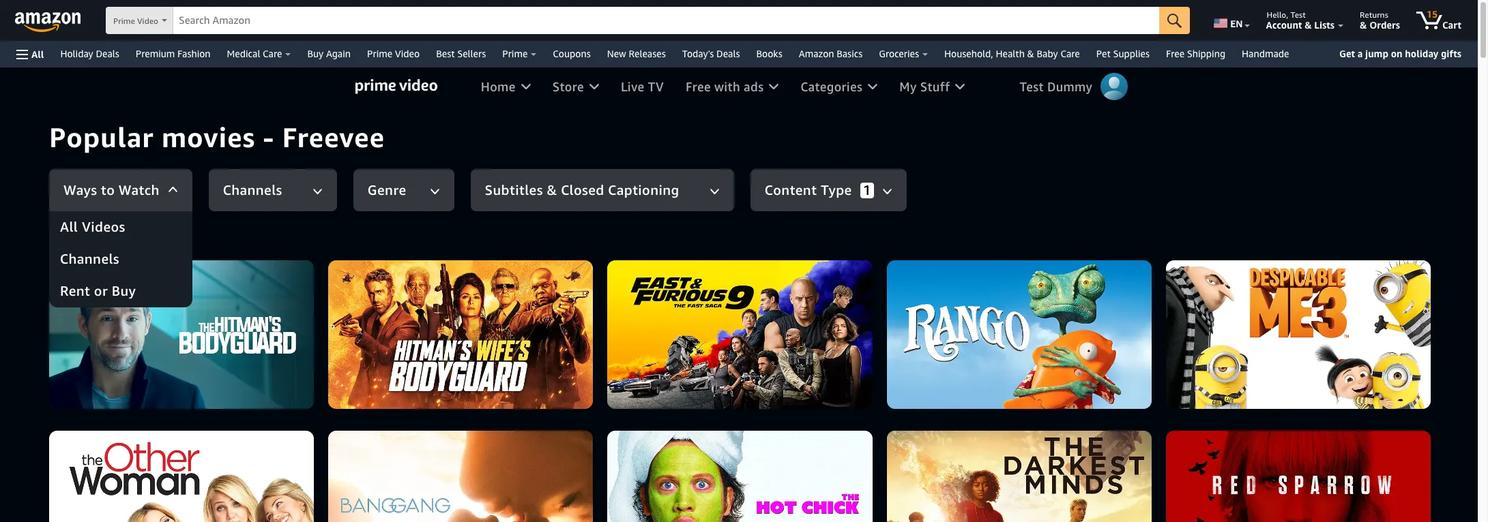 Task type: describe. For each thing, give the bounding box(es) containing it.
to
[[101, 181, 115, 199]]

releases
[[629, 48, 666, 59]]

coupons link
[[545, 44, 599, 63]]

channels for all videos
[[60, 251, 119, 268]]

navigation navigation
[[0, 0, 1479, 68]]

popular
[[49, 121, 154, 154]]

ways
[[63, 181, 97, 199]]

household, health & baby care link
[[937, 44, 1089, 63]]

channels button
[[49, 244, 192, 276]]

deals for today's deals
[[717, 48, 740, 59]]

& for subtitles & closed captioning
[[547, 181, 557, 199]]

shipping
[[1188, 48, 1226, 59]]

fashion
[[178, 48, 211, 59]]

cart
[[1443, 19, 1462, 31]]

holiday
[[60, 48, 93, 59]]

groceries link
[[871, 44, 937, 63]]

categories link
[[790, 68, 889, 106]]

closed
[[561, 181, 605, 199]]

holiday deals
[[60, 48, 119, 59]]

all videos button
[[49, 212, 192, 244]]

Prime Video search field
[[106, 7, 1191, 35]]

subtitles
[[485, 181, 543, 199]]

premium fashion link
[[128, 44, 219, 63]]

buy again
[[307, 48, 351, 59]]

categories
[[801, 79, 863, 95]]

today's
[[682, 48, 714, 59]]

store link
[[542, 68, 610, 106]]

get a jump on holiday gifts link
[[1335, 45, 1468, 63]]

books
[[757, 48, 783, 59]]

all button
[[10, 41, 50, 68]]

pet supplies link
[[1089, 44, 1158, 63]]

& for account & lists
[[1305, 19, 1312, 31]]

premium
[[136, 48, 175, 59]]

returns & orders
[[1360, 10, 1401, 31]]

handmade link
[[1234, 44, 1298, 63]]

my stuff link
[[889, 68, 976, 106]]

jump
[[1366, 48, 1389, 59]]

none submit inside prime video search field
[[1160, 7, 1191, 34]]

live tv
[[621, 79, 664, 95]]

watch
[[119, 181, 160, 199]]

sellers
[[457, 48, 486, 59]]

new
[[607, 48, 627, 59]]

basics
[[837, 48, 863, 59]]

free shipping link
[[1158, 44, 1234, 63]]

or
[[94, 283, 108, 300]]

popular movies - freevee
[[49, 121, 385, 154]]

videos
[[82, 218, 125, 236]]

store
[[553, 79, 584, 95]]

amazon basics link
[[791, 44, 871, 63]]

amazon
[[799, 48, 834, 59]]

baby
[[1037, 48, 1059, 59]]

a
[[1358, 48, 1363, 59]]

rent
[[60, 283, 90, 300]]

deals for holiday deals
[[96, 48, 119, 59]]

live
[[621, 79, 645, 95]]

2 care from the left
[[1061, 48, 1080, 59]]

1 vertical spatial prime video
[[367, 48, 420, 59]]

handmade
[[1242, 48, 1290, 59]]

on
[[1392, 48, 1403, 59]]

expander down image for subtitles & closed captioning
[[710, 188, 720, 195]]

my stuff
[[900, 79, 950, 95]]

medical care link
[[219, 44, 299, 63]]

live tv link
[[610, 68, 675, 106]]

all for all videos
[[60, 218, 78, 236]]

medical care
[[227, 48, 282, 59]]

15
[[1427, 8, 1438, 20]]

en link
[[1206, 3, 1256, 38]]

new releases
[[607, 48, 666, 59]]

buy inside buy again link
[[307, 48, 324, 59]]

today's deals
[[682, 48, 740, 59]]

holiday
[[1406, 48, 1439, 59]]

home link
[[470, 68, 542, 106]]

1 horizontal spatial prime
[[367, 48, 393, 59]]

rent or buy
[[60, 283, 136, 300]]



Task type: locate. For each thing, give the bounding box(es) containing it.
all
[[31, 48, 44, 60], [60, 218, 78, 236]]

prime video up prime video image
[[367, 48, 420, 59]]

subtitles & closed captioning
[[485, 181, 680, 199]]

&
[[1305, 19, 1312, 31], [1360, 19, 1368, 31], [1028, 48, 1035, 59], [547, 181, 557, 199]]

captioning
[[608, 181, 680, 199]]

freevee
[[282, 121, 385, 154]]

prime
[[113, 16, 135, 26], [367, 48, 393, 59], [503, 48, 528, 59]]

1 care from the left
[[263, 48, 282, 59]]

1 horizontal spatial prime video
[[367, 48, 420, 59]]

prime video link
[[359, 44, 428, 63]]

rent or buy button
[[49, 276, 192, 308]]

prime up home link
[[503, 48, 528, 59]]

all videos
[[60, 218, 125, 236]]

buy
[[307, 48, 324, 59], [112, 283, 136, 300]]

account
[[1267, 19, 1303, 31]]

2 horizontal spatial prime
[[503, 48, 528, 59]]

get a jump on holiday gifts
[[1340, 48, 1462, 59]]

1 vertical spatial buy
[[112, 283, 136, 300]]

1 horizontal spatial video
[[395, 48, 420, 59]]

-
[[263, 121, 275, 154]]

0 horizontal spatial channels
[[60, 251, 119, 268]]

best sellers
[[436, 48, 486, 59]]

amazon image
[[15, 12, 81, 33]]

returns
[[1360, 10, 1389, 20]]

best
[[436, 48, 455, 59]]

with
[[715, 79, 741, 95]]

0 horizontal spatial prime video
[[113, 16, 158, 26]]

all left videos
[[60, 218, 78, 236]]

0 vertical spatial free
[[1167, 48, 1185, 59]]

prime up holiday deals at the top left of the page
[[113, 16, 135, 26]]

health
[[996, 48, 1025, 59]]

video
[[137, 16, 158, 26], [395, 48, 420, 59]]

video up prime video image
[[395, 48, 420, 59]]

1 horizontal spatial channels
[[223, 181, 282, 199]]

1 horizontal spatial care
[[1061, 48, 1080, 59]]

en
[[1231, 18, 1243, 29]]

free left shipping
[[1167, 48, 1185, 59]]

hello,
[[1267, 10, 1289, 20]]

0 horizontal spatial all
[[31, 48, 44, 60]]

free inside navigation navigation
[[1167, 48, 1185, 59]]

amazon basics
[[799, 48, 863, 59]]

movies
[[162, 121, 255, 154]]

deals right the today's
[[717, 48, 740, 59]]

get
[[1340, 48, 1356, 59]]

coupons
[[553, 48, 591, 59]]

1 horizontal spatial free
[[1167, 48, 1185, 59]]

all inside navigation navigation
[[31, 48, 44, 60]]

type
[[821, 181, 852, 199]]

ads
[[744, 79, 764, 95]]

checkbox unselected image
[[482, 298, 504, 320], [220, 337, 242, 359], [482, 337, 504, 359], [762, 337, 784, 359], [220, 375, 242, 398], [762, 375, 784, 398], [220, 414, 242, 437], [220, 453, 242, 476], [762, 453, 784, 476], [482, 492, 504, 515]]

books link
[[748, 44, 791, 63]]

all for all
[[31, 48, 44, 60]]

prime video image
[[356, 79, 437, 94]]

channels inside button
[[60, 251, 119, 268]]

today's deals link
[[674, 44, 748, 63]]

1 vertical spatial video
[[395, 48, 420, 59]]

care right medical
[[263, 48, 282, 59]]

0 vertical spatial video
[[137, 16, 158, 26]]

channels down all videos
[[60, 251, 119, 268]]

0 horizontal spatial deals
[[96, 48, 119, 59]]

& left baby
[[1028, 48, 1035, 59]]

1 vertical spatial free
[[686, 79, 711, 95]]

expander down image for genre
[[430, 188, 440, 195]]

stuff
[[921, 79, 950, 95]]

deals
[[96, 48, 119, 59], [717, 48, 740, 59]]

buy again link
[[299, 44, 359, 63]]

None submit
[[1160, 7, 1191, 34]]

0 vertical spatial channels
[[223, 181, 282, 199]]

& inside returns & orders
[[1360, 19, 1368, 31]]

deals inside "link"
[[717, 48, 740, 59]]

1 vertical spatial all
[[60, 218, 78, 236]]

content
[[765, 181, 817, 199]]

0 horizontal spatial care
[[263, 48, 282, 59]]

1 horizontal spatial expander down image
[[430, 188, 440, 195]]

supplies
[[1114, 48, 1150, 59]]

care
[[263, 48, 282, 59], [1061, 48, 1080, 59]]

groceries
[[879, 48, 920, 59]]

test
[[1291, 10, 1306, 20]]

buy right or
[[112, 283, 136, 300]]

& for returns & orders
[[1360, 19, 1368, 31]]

tv
[[648, 79, 664, 95]]

household,
[[945, 48, 994, 59]]

deals right holiday
[[96, 48, 119, 59]]

0 vertical spatial prime video
[[113, 16, 158, 26]]

expander down image
[[169, 187, 177, 191], [430, 188, 440, 195], [710, 188, 720, 195]]

prime video inside search field
[[113, 16, 158, 26]]

household, health & baby care
[[945, 48, 1080, 59]]

2 deals from the left
[[717, 48, 740, 59]]

orders
[[1370, 19, 1401, 31]]

0 vertical spatial buy
[[307, 48, 324, 59]]

premium fashion
[[136, 48, 211, 59]]

0 horizontal spatial expander down image
[[169, 187, 177, 191]]

prime inside search field
[[113, 16, 135, 26]]

expander down image
[[168, 186, 178, 193], [313, 188, 323, 195], [882, 188, 893, 195], [314, 189, 321, 194], [431, 189, 439, 194], [711, 189, 719, 194], [884, 189, 891, 194]]

0 horizontal spatial video
[[137, 16, 158, 26]]

video up premium
[[137, 16, 158, 26]]

all down amazon image
[[31, 48, 44, 60]]

hello, test
[[1267, 10, 1306, 20]]

free left "with"
[[686, 79, 711, 95]]

pet supplies
[[1097, 48, 1150, 59]]

prime link
[[494, 44, 545, 63]]

my
[[900, 79, 917, 95]]

free with ads
[[686, 79, 764, 95]]

genre
[[368, 181, 407, 199]]

1 horizontal spatial all
[[60, 218, 78, 236]]

free shipping
[[1167, 48, 1226, 59]]

holiday deals link
[[52, 44, 128, 63]]

new releases link
[[599, 44, 674, 63]]

free for free shipping
[[1167, 48, 1185, 59]]

0 horizontal spatial buy
[[112, 283, 136, 300]]

account & lists
[[1267, 19, 1335, 31]]

Search Amazon text field
[[173, 8, 1160, 33]]

home
[[481, 79, 516, 95]]

0 vertical spatial all
[[31, 48, 44, 60]]

free for free with ads
[[686, 79, 711, 95]]

video inside prime video link
[[395, 48, 420, 59]]

buy left again at left top
[[307, 48, 324, 59]]

& left 'orders'
[[1360, 19, 1368, 31]]

again
[[326, 48, 351, 59]]

1 horizontal spatial deals
[[717, 48, 740, 59]]

1 deals from the left
[[96, 48, 119, 59]]

1 vertical spatial channels
[[60, 251, 119, 268]]

1
[[863, 181, 872, 199]]

buy inside rent or buy button
[[112, 283, 136, 300]]

best sellers link
[[428, 44, 494, 63]]

0 horizontal spatial prime
[[113, 16, 135, 26]]

checkbox unselected image
[[220, 259, 242, 281], [482, 259, 504, 281], [762, 259, 784, 281], [220, 298, 242, 320], [762, 298, 784, 320], [482, 375, 504, 398], [482, 414, 504, 437], [762, 414, 784, 437], [482, 453, 504, 476], [220, 492, 242, 515], [762, 492, 784, 515]]

& left closed
[[547, 181, 557, 199]]

channels down -
[[223, 181, 282, 199]]

content type
[[765, 181, 852, 199]]

care right baby
[[1061, 48, 1080, 59]]

prime video up premium
[[113, 16, 158, 26]]

channels for ways to watch
[[223, 181, 282, 199]]

1 horizontal spatial buy
[[307, 48, 324, 59]]

2 horizontal spatial expander down image
[[710, 188, 720, 195]]

& left lists
[[1305, 19, 1312, 31]]

gifts
[[1442, 48, 1462, 59]]

prime up prime video image
[[367, 48, 393, 59]]

0 horizontal spatial free
[[686, 79, 711, 95]]

pet
[[1097, 48, 1111, 59]]

video inside prime video search field
[[137, 16, 158, 26]]

lists
[[1315, 19, 1335, 31]]



Task type: vqa. For each thing, say whether or not it's contained in the screenshot.
PREMIUM FASHION
yes



